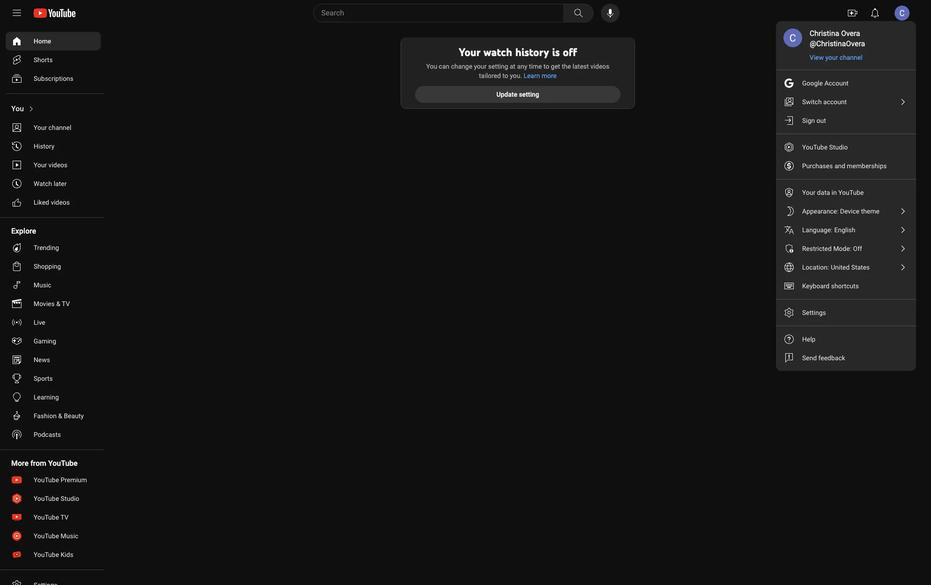 Task type: describe. For each thing, give the bounding box(es) containing it.
switch
[[803, 98, 822, 106]]

your for your videos
[[34, 161, 47, 169]]

your channel
[[34, 124, 71, 131]]

you for you can change your setting at any time to get the latest videos tailored to you.
[[427, 63, 438, 70]]

settings
[[803, 309, 827, 316]]

watch
[[34, 180, 52, 187]]

learn more link
[[524, 71, 557, 80]]

home
[[34, 37, 51, 45]]

0 vertical spatial studio
[[830, 143, 849, 151]]

latest
[[573, 63, 589, 70]]

trending
[[34, 244, 59, 251]]

1 horizontal spatial channel
[[840, 54, 863, 61]]

view
[[810, 54, 824, 61]]

time
[[529, 63, 542, 70]]

0 vertical spatial tv
[[62, 300, 70, 307]]

learning
[[34, 393, 59, 401]]

videos inside you can change your setting at any time to get the latest videos tailored to you.
[[591, 63, 610, 70]]

1 vertical spatial tv
[[61, 514, 69, 521]]

your watch history is off
[[459, 45, 577, 59]]

data
[[818, 189, 831, 196]]

1 vertical spatial to
[[503, 72, 509, 79]]

history
[[34, 143, 54, 150]]

subscriptions
[[34, 75, 74, 82]]

youtube up the youtube premium
[[48, 459, 78, 468]]

get
[[551, 63, 561, 70]]

location:
[[803, 264, 830, 271]]

movies & tv
[[34, 300, 70, 307]]

more
[[11, 459, 29, 468]]

your videos
[[34, 161, 68, 169]]

and
[[835, 162, 846, 170]]

location: united states
[[803, 264, 871, 271]]

send feedback
[[803, 354, 846, 362]]

sign out
[[803, 117, 827, 124]]

Search text field
[[322, 7, 562, 19]]

@christinaovera
[[810, 39, 866, 48]]

device
[[841, 207, 860, 215]]

christina overa @christinaovera
[[810, 29, 866, 48]]

explore
[[11, 227, 36, 236]]

& for tv
[[56, 300, 60, 307]]

fashion
[[34, 412, 57, 420]]

appearance:
[[803, 207, 839, 215]]

youtube music
[[34, 532, 78, 540]]

restricted mode: off
[[803, 245, 863, 252]]

later
[[54, 180, 67, 187]]

youtube right in
[[839, 189, 865, 196]]

sports
[[34, 375, 53, 382]]

states
[[852, 264, 871, 271]]

christina
[[810, 29, 840, 38]]

0 horizontal spatial youtube studio
[[34, 495, 79, 502]]

can
[[439, 63, 450, 70]]

videos for liked videos
[[51, 199, 70, 206]]

shopping
[[34, 263, 61, 270]]

youtube down youtube tv
[[34, 532, 59, 540]]

youtube premium
[[34, 476, 87, 484]]

is
[[552, 45, 560, 59]]

history
[[516, 45, 549, 59]]

watch later
[[34, 180, 67, 187]]

live
[[34, 319, 45, 326]]

view your channel
[[810, 54, 863, 61]]

shortcuts
[[832, 282, 860, 290]]

in
[[832, 189, 838, 196]]

memberships
[[848, 162, 888, 170]]

you can change your setting at any time to get the latest videos tailored to you.
[[427, 63, 610, 79]]

united
[[832, 264, 850, 271]]

beauty
[[64, 412, 84, 420]]

the
[[562, 63, 571, 70]]

learn
[[524, 72, 540, 79]]

fashion & beauty
[[34, 412, 84, 420]]

account
[[824, 98, 848, 106]]

liked
[[34, 199, 49, 206]]

appearance: device theme option
[[777, 202, 917, 221]]

your for your data in youtube
[[803, 189, 816, 196]]

Update setting text field
[[497, 91, 540, 98]]

off
[[563, 45, 577, 59]]

movies
[[34, 300, 55, 307]]

send
[[803, 354, 817, 362]]

mode:
[[834, 245, 852, 252]]

sign
[[803, 117, 816, 124]]

english
[[835, 226, 856, 234]]

your for your watch history is off
[[459, 45, 481, 59]]

keyboard
[[803, 282, 830, 290]]

restricted
[[803, 245, 832, 252]]

0 vertical spatial to
[[544, 63, 550, 70]]

update setting button
[[415, 86, 621, 103]]

podcasts
[[34, 431, 61, 438]]

at
[[510, 63, 516, 70]]



Task type: vqa. For each thing, say whether or not it's contained in the screenshot.
switch account
yes



Task type: locate. For each thing, give the bounding box(es) containing it.
your up 'watch'
[[34, 161, 47, 169]]

avatar image image
[[895, 6, 910, 21]]

youtube tv
[[34, 514, 69, 521]]

out
[[817, 117, 827, 124]]

to left get
[[544, 63, 550, 70]]

view your channel link
[[810, 53, 864, 62]]

1 vertical spatial music
[[61, 532, 78, 540]]

appearance: device theme
[[803, 207, 880, 215]]

your
[[459, 45, 481, 59], [34, 124, 47, 131], [34, 161, 47, 169], [803, 189, 816, 196]]

youtube studio down the youtube premium
[[34, 495, 79, 502]]

1 vertical spatial channel
[[49, 124, 71, 131]]

youtube tv link
[[6, 508, 101, 527], [6, 508, 101, 527]]

you.
[[510, 72, 522, 79]]

live link
[[6, 313, 101, 332], [6, 313, 101, 332]]

your videos link
[[6, 156, 101, 174], [6, 156, 101, 174]]

your data in youtube link
[[777, 183, 917, 202], [777, 183, 917, 202]]

2 vertical spatial videos
[[51, 199, 70, 206]]

0 vertical spatial setting
[[489, 63, 509, 70]]

youtube studio link
[[777, 138, 917, 157], [777, 138, 917, 157], [6, 489, 101, 508], [6, 489, 101, 508]]

google account link
[[777, 74, 917, 93], [777, 74, 917, 93]]

you inside you can change your setting at any time to get the latest videos tailored to you.
[[427, 63, 438, 70]]

0 horizontal spatial your
[[474, 63, 487, 70]]

history link
[[6, 137, 101, 156], [6, 137, 101, 156]]

google
[[803, 79, 823, 87]]

change
[[451, 63, 473, 70]]

0 horizontal spatial to
[[503, 72, 509, 79]]

update setting
[[497, 91, 540, 98]]

tv right the movies
[[62, 300, 70, 307]]

music
[[34, 281, 51, 289], [61, 532, 78, 540]]

your data in youtube
[[803, 189, 865, 196]]

your channel link
[[6, 118, 101, 137], [6, 118, 101, 137]]

0 horizontal spatial setting
[[489, 63, 509, 70]]

1 vertical spatial you
[[11, 104, 24, 113]]

youtube up youtube music
[[34, 514, 59, 521]]

overa
[[842, 29, 861, 38]]

channel down "@christinaovera" in the top of the page
[[840, 54, 863, 61]]

movies & tv link
[[6, 294, 101, 313], [6, 294, 101, 313]]

channel up history
[[49, 124, 71, 131]]

youtube down more from youtube
[[34, 476, 59, 484]]

1 horizontal spatial to
[[544, 63, 550, 70]]

music link
[[6, 276, 101, 294], [6, 276, 101, 294]]

help
[[803, 336, 816, 343]]

any
[[518, 63, 528, 70]]

from
[[30, 459, 46, 468]]

more from youtube
[[11, 459, 78, 468]]

your up history
[[34, 124, 47, 131]]

keyboard shortcuts
[[803, 282, 860, 290]]

youtube studio
[[803, 143, 849, 151], [34, 495, 79, 502]]

feedback
[[819, 354, 846, 362]]

& for beauty
[[58, 412, 62, 420]]

&
[[56, 300, 60, 307], [58, 412, 62, 420]]

trending link
[[6, 238, 101, 257], [6, 238, 101, 257]]

0 horizontal spatial channel
[[49, 124, 71, 131]]

0 vertical spatial your
[[826, 54, 839, 61]]

0 vertical spatial music
[[34, 281, 51, 289]]

youtube studio up purchases
[[803, 143, 849, 151]]

1 horizontal spatial your
[[826, 54, 839, 61]]

shorts
[[34, 56, 53, 64]]

to
[[544, 63, 550, 70], [503, 72, 509, 79]]

0 horizontal spatial you
[[11, 104, 24, 113]]

switch account
[[803, 98, 848, 106]]

videos for your videos
[[49, 161, 68, 169]]

podcasts link
[[6, 425, 101, 444], [6, 425, 101, 444]]

gaming link
[[6, 332, 101, 350], [6, 332, 101, 350]]

tailored
[[479, 72, 501, 79]]

1 horizontal spatial music
[[61, 532, 78, 540]]

news link
[[6, 350, 101, 369], [6, 350, 101, 369]]

purchases and memberships
[[803, 162, 888, 170]]

update
[[497, 91, 518, 98]]

1 vertical spatial setting
[[519, 91, 540, 98]]

1 vertical spatial videos
[[49, 161, 68, 169]]

language:
[[803, 226, 833, 234]]

youtube left the kids
[[34, 551, 59, 558]]

to left you. in the top of the page
[[503, 72, 509, 79]]

youtube
[[803, 143, 828, 151], [839, 189, 865, 196], [48, 459, 78, 468], [34, 476, 59, 484], [34, 495, 59, 502], [34, 514, 59, 521], [34, 532, 59, 540], [34, 551, 59, 558]]

switch account link
[[777, 93, 917, 111], [777, 93, 917, 111]]

account
[[825, 79, 849, 87]]

1 horizontal spatial setting
[[519, 91, 540, 98]]

your left 'data'
[[803, 189, 816, 196]]

youtube music link
[[6, 527, 101, 545], [6, 527, 101, 545]]

1 horizontal spatial you
[[427, 63, 438, 70]]

learn more
[[524, 72, 557, 79]]

setting
[[489, 63, 509, 70], [519, 91, 540, 98]]

youtube premium link
[[6, 471, 101, 489], [6, 471, 101, 489]]

off
[[854, 245, 863, 252]]

you for you
[[11, 104, 24, 113]]

0 horizontal spatial studio
[[61, 495, 79, 502]]

1 vertical spatial youtube studio
[[34, 495, 79, 502]]

setting up "tailored"
[[489, 63, 509, 70]]

1 horizontal spatial studio
[[830, 143, 849, 151]]

liked videos link
[[6, 193, 101, 212], [6, 193, 101, 212]]

google account
[[803, 79, 849, 87]]

0 horizontal spatial music
[[34, 281, 51, 289]]

setting inside you can change your setting at any time to get the latest videos tailored to you.
[[489, 63, 509, 70]]

language: english
[[803, 226, 856, 234]]

videos right latest
[[591, 63, 610, 70]]

youtube up purchases
[[803, 143, 828, 151]]

music up the kids
[[61, 532, 78, 540]]

your up "tailored"
[[474, 63, 487, 70]]

videos up 'later'
[[49, 161, 68, 169]]

tv up youtube music
[[61, 514, 69, 521]]

0 vertical spatial youtube studio
[[803, 143, 849, 151]]

watch
[[484, 45, 513, 59]]

studio down premium
[[61, 495, 79, 502]]

restricted mode: off link
[[777, 239, 917, 258], [777, 239, 917, 258]]

0 vertical spatial channel
[[840, 54, 863, 61]]

youtube kids
[[34, 551, 73, 558]]

send feedback link
[[777, 349, 917, 367], [777, 349, 917, 367]]

1 vertical spatial studio
[[61, 495, 79, 502]]

your up change
[[459, 45, 481, 59]]

setting inside button
[[519, 91, 540, 98]]

videos down 'later'
[[51, 199, 70, 206]]

1 vertical spatial &
[[58, 412, 62, 420]]

youtube up youtube tv
[[34, 495, 59, 502]]

kids
[[61, 551, 73, 558]]

your for your channel
[[34, 124, 47, 131]]

you
[[427, 63, 438, 70], [11, 104, 24, 113]]

gaming
[[34, 337, 56, 345]]

more
[[542, 72, 557, 79]]

1 vertical spatial your
[[474, 63, 487, 70]]

music up the movies
[[34, 281, 51, 289]]

0 vertical spatial videos
[[591, 63, 610, 70]]

& right the movies
[[56, 300, 60, 307]]

0 vertical spatial you
[[427, 63, 438, 70]]

premium
[[61, 476, 87, 484]]

theme
[[862, 207, 880, 215]]

1 horizontal spatial youtube studio
[[803, 143, 849, 151]]

studio up "and"
[[830, 143, 849, 151]]

setting down learn
[[519, 91, 540, 98]]

None search field
[[297, 4, 596, 22]]

purchases
[[803, 162, 834, 170]]

your inside you can change your setting at any time to get the latest videos tailored to you.
[[474, 63, 487, 70]]

& left beauty
[[58, 412, 62, 420]]

liked videos
[[34, 199, 70, 206]]

0 vertical spatial &
[[56, 300, 60, 307]]

your down "@christinaovera" in the top of the page
[[826, 54, 839, 61]]

fashion & beauty link
[[6, 407, 101, 425], [6, 407, 101, 425]]



